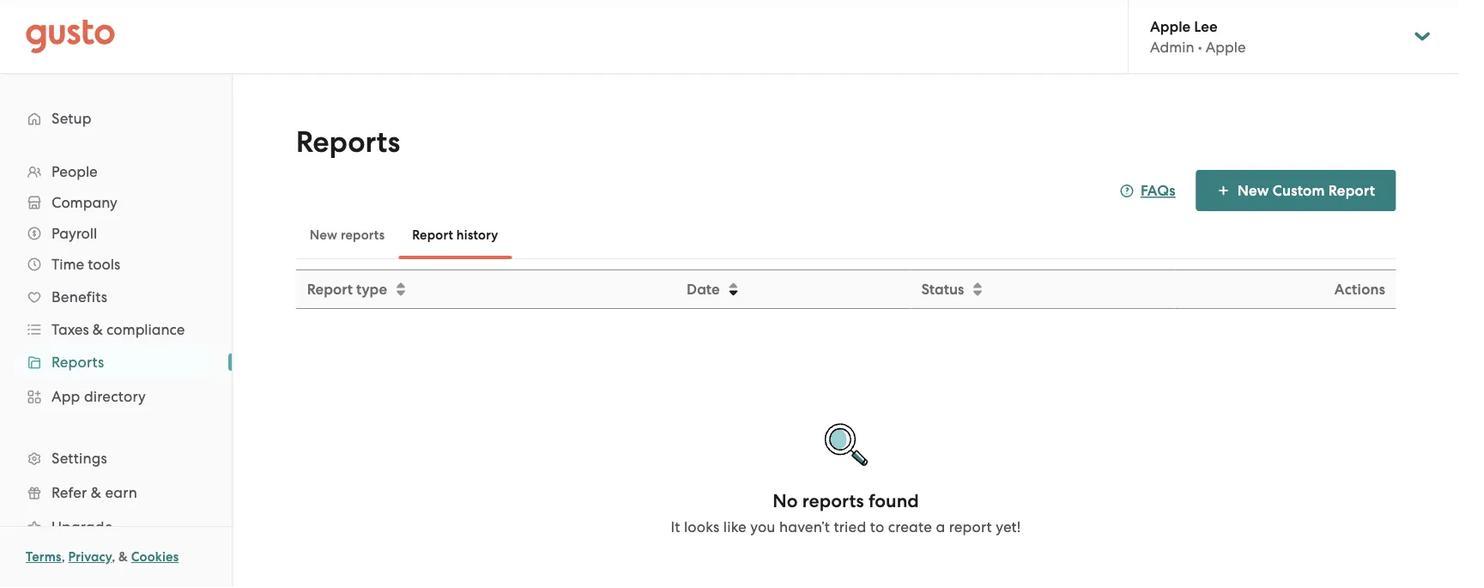 Task type: locate. For each thing, give the bounding box(es) containing it.
,
[[61, 549, 65, 565], [112, 549, 115, 565]]

1 vertical spatial new
[[310, 228, 338, 243]]

0 vertical spatial new
[[1238, 182, 1269, 199]]

privacy link
[[68, 549, 112, 565]]

1 horizontal spatial new
[[1238, 182, 1269, 199]]

& down upgrade link at the left
[[119, 549, 128, 565]]

cookies
[[131, 549, 179, 565]]

actions
[[1335, 280, 1386, 298]]

1 vertical spatial &
[[91, 484, 101, 501]]

1 vertical spatial report
[[412, 228, 453, 243]]

report inside tab list
[[412, 228, 453, 243]]

0 horizontal spatial reports
[[52, 354, 104, 371]]

1 vertical spatial reports
[[52, 354, 104, 371]]

1 horizontal spatial reports
[[802, 491, 864, 512]]

you
[[750, 519, 776, 536]]

earn
[[105, 484, 137, 501]]

2 vertical spatial report
[[307, 280, 353, 298]]

report type button
[[297, 271, 675, 307]]

new reports
[[310, 228, 385, 243]]

reports for new
[[341, 228, 385, 243]]

report history button
[[399, 215, 512, 256]]

custom
[[1273, 182, 1325, 199]]

list
[[0, 156, 232, 579]]

payroll
[[52, 225, 97, 242]]

a
[[936, 519, 946, 536]]

report
[[1329, 182, 1376, 199], [412, 228, 453, 243], [307, 280, 353, 298]]

app directory link
[[17, 381, 215, 412]]

& left earn
[[91, 484, 101, 501]]

benefits link
[[17, 282, 215, 312]]

report type
[[307, 280, 387, 298]]

reports inside list
[[52, 354, 104, 371]]

1 horizontal spatial reports
[[296, 125, 400, 160]]

new left custom
[[1238, 182, 1269, 199]]

list containing people
[[0, 156, 232, 579]]

new
[[1238, 182, 1269, 199], [310, 228, 338, 243]]

gusto navigation element
[[0, 74, 232, 587]]

app directory
[[52, 388, 146, 405]]

& inside dropdown button
[[93, 321, 103, 338]]

1 vertical spatial apple
[[1206, 38, 1246, 56]]

& right the taxes
[[93, 321, 103, 338]]

& for earn
[[91, 484, 101, 501]]

&
[[93, 321, 103, 338], [91, 484, 101, 501], [119, 549, 128, 565]]

home image
[[26, 19, 115, 54]]

payroll button
[[17, 218, 215, 249]]

1 horizontal spatial apple
[[1206, 38, 1246, 56]]

reports
[[296, 125, 400, 160], [52, 354, 104, 371]]

report right custom
[[1329, 182, 1376, 199]]

0 horizontal spatial apple
[[1150, 17, 1191, 35]]

faqs button
[[1120, 181, 1176, 201]]

0 vertical spatial reports
[[341, 228, 385, 243]]

reports up type
[[341, 228, 385, 243]]

report left history on the left
[[412, 228, 453, 243]]

type
[[356, 280, 387, 298]]

1 horizontal spatial ,
[[112, 549, 115, 565]]

0 vertical spatial &
[[93, 321, 103, 338]]

0 vertical spatial apple
[[1150, 17, 1191, 35]]

0 horizontal spatial reports
[[341, 228, 385, 243]]

terms
[[26, 549, 61, 565]]

apple
[[1150, 17, 1191, 35], [1206, 38, 1246, 56]]

people button
[[17, 156, 215, 187]]

new custom report
[[1238, 182, 1376, 199]]

cookies button
[[131, 547, 179, 567]]

reports up tried
[[802, 491, 864, 512]]

company button
[[17, 187, 215, 218]]

reports
[[341, 228, 385, 243], [802, 491, 864, 512]]

apple lee admin • apple
[[1150, 17, 1246, 56]]

1 horizontal spatial report
[[412, 228, 453, 243]]

status
[[922, 280, 964, 298]]

setup link
[[17, 103, 215, 134]]

apple up admin
[[1150, 17, 1191, 35]]

company
[[52, 194, 117, 211]]

0 horizontal spatial report
[[307, 280, 353, 298]]

, left privacy
[[61, 549, 65, 565]]

0 vertical spatial report
[[1329, 182, 1376, 199]]

compliance
[[107, 321, 185, 338]]

date
[[687, 280, 720, 298]]

0 horizontal spatial ,
[[61, 549, 65, 565]]

benefits
[[52, 288, 107, 306]]

new custom report link
[[1196, 170, 1396, 211]]

, down upgrade link at the left
[[112, 549, 115, 565]]

new inside button
[[310, 228, 338, 243]]

refer
[[52, 484, 87, 501]]

0 vertical spatial reports
[[296, 125, 400, 160]]

haven't
[[779, 519, 830, 536]]

status button
[[911, 271, 1174, 307]]

1 vertical spatial reports
[[802, 491, 864, 512]]

reports inside 'no reports found it looks like you haven't tried to create a report yet!'
[[802, 491, 864, 512]]

time tools
[[52, 256, 120, 273]]

directory
[[84, 388, 146, 405]]

reports link
[[17, 347, 215, 378]]

reports tab list
[[296, 211, 1396, 259]]

refer & earn
[[52, 484, 137, 501]]

report left type
[[307, 280, 353, 298]]

upgrade link
[[17, 512, 215, 543]]

•
[[1198, 38, 1202, 56]]

new up report type
[[310, 228, 338, 243]]

2 vertical spatial &
[[119, 549, 128, 565]]

reports inside button
[[341, 228, 385, 243]]

report for history
[[412, 228, 453, 243]]

apple right •
[[1206, 38, 1246, 56]]

refer & earn link
[[17, 477, 215, 508]]

0 horizontal spatial new
[[310, 228, 338, 243]]



Task type: describe. For each thing, give the bounding box(es) containing it.
settings
[[52, 450, 107, 467]]

report history
[[412, 228, 498, 243]]

terms link
[[26, 549, 61, 565]]

privacy
[[68, 549, 112, 565]]

tools
[[88, 256, 120, 273]]

lee
[[1194, 17, 1218, 35]]

terms , privacy , & cookies
[[26, 549, 179, 565]]

found
[[869, 491, 919, 512]]

looks
[[684, 519, 720, 536]]

admin
[[1150, 38, 1195, 56]]

history
[[457, 228, 498, 243]]

reports for no
[[802, 491, 864, 512]]

app
[[52, 388, 80, 405]]

yet!
[[996, 519, 1021, 536]]

date button
[[677, 271, 910, 307]]

faqs
[[1141, 182, 1176, 199]]

to
[[870, 519, 885, 536]]

new for new custom report
[[1238, 182, 1269, 199]]

2 , from the left
[[112, 549, 115, 565]]

taxes & compliance
[[52, 321, 185, 338]]

report for type
[[307, 280, 353, 298]]

settings link
[[17, 443, 215, 474]]

time
[[52, 256, 84, 273]]

report
[[949, 519, 992, 536]]

upgrade
[[52, 519, 113, 536]]

no reports found it looks like you haven't tried to create a report yet!
[[671, 491, 1021, 536]]

it
[[671, 519, 680, 536]]

time tools button
[[17, 249, 215, 280]]

taxes
[[52, 321, 89, 338]]

tried
[[834, 519, 867, 536]]

setup
[[52, 110, 92, 127]]

no
[[773, 491, 798, 512]]

& for compliance
[[93, 321, 103, 338]]

taxes & compliance button
[[17, 314, 215, 345]]

new reports button
[[296, 215, 399, 256]]

people
[[52, 163, 98, 180]]

1 , from the left
[[61, 549, 65, 565]]

2 horizontal spatial report
[[1329, 182, 1376, 199]]

create
[[888, 519, 932, 536]]

new for new reports
[[310, 228, 338, 243]]

like
[[724, 519, 747, 536]]



Task type: vqa. For each thing, say whether or not it's contained in the screenshot.
reports tab list at top
yes



